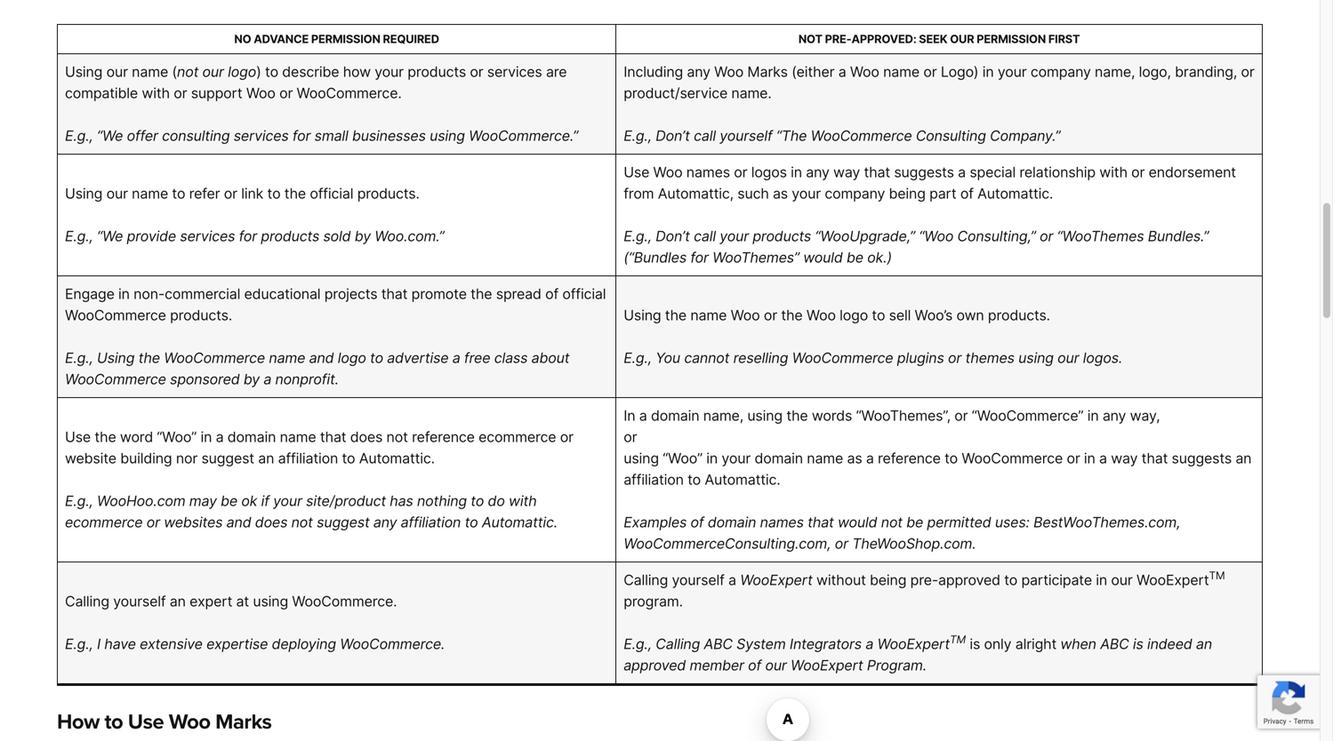 Task type: locate. For each thing, give the bounding box(es) containing it.
your inside ) to describe how your products or services are compatible with or support woo or woocommerce.
[[375, 63, 404, 81]]

of inside 'when abc is indeed an approved member of our wooexpert program.'
[[748, 657, 762, 675]]

reference inside 'use the word "woo" in a domain name that does not reference ecommerce or website building nor suggest an affiliation to automattic.'
[[412, 429, 475, 446]]

use up from
[[624, 164, 650, 181]]

an inside 'use the word "woo" in a domain name that does not reference ecommerce or website building nor suggest an affiliation to automattic.'
[[258, 450, 274, 468]]

0 horizontal spatial logo
[[228, 63, 256, 81]]

program.
[[867, 657, 927, 675]]

of right spread
[[545, 286, 559, 303]]

names inside the use woo names or logos in any way that suggests a special relationship with or endorsement from automattic, such as your company being part of automattic.
[[687, 164, 730, 181]]

"the
[[777, 127, 807, 145]]

e.g.,
[[65, 127, 93, 145], [624, 127, 652, 145], [65, 228, 93, 245], [624, 228, 652, 245], [65, 350, 93, 367], [624, 350, 652, 367], [65, 493, 93, 510], [65, 636, 93, 653], [624, 636, 652, 653]]

1 horizontal spatial for
[[293, 127, 311, 145]]

1 "we from the top
[[97, 127, 123, 145]]

1 vertical spatial suggest
[[317, 514, 370, 532]]

name down the 'approved:'
[[883, 63, 920, 81]]

1 vertical spatial be
[[221, 493, 238, 510]]

your right if
[[273, 493, 302, 510]]

1 horizontal spatial and
[[309, 350, 334, 367]]

to inside 'use the word "woo" in a domain name that does not reference ecommerce or website building nor suggest an affiliation to automattic.'
[[342, 450, 355, 468]]

1 horizontal spatial "woo"
[[663, 450, 703, 468]]

the inside 'use the word "woo" in a domain name that does not reference ecommerce or website building nor suggest an affiliation to automattic.'
[[95, 429, 116, 446]]

0 vertical spatial don't
[[656, 127, 690, 145]]

1 horizontal spatial by
[[355, 228, 371, 245]]

2 horizontal spatial for
[[691, 249, 709, 267]]

ecommerce down woohoo.com at bottom
[[65, 514, 143, 532]]

"woo" up nor
[[157, 429, 197, 446]]

e.g., for e.g., "we offer consulting services for small businesses using woocommerce."
[[65, 127, 93, 145]]

logo inside e.g., using the woocommerce name and logo to advertise a free class about woocommerce sponsored by a nonprofit.
[[338, 350, 366, 367]]

e.g., up engage
[[65, 228, 93, 245]]

for down 'link'
[[239, 228, 257, 245]]

"woo"
[[157, 429, 197, 446], [663, 450, 703, 468]]

1 horizontal spatial suggests
[[1172, 450, 1232, 468]]

or down (
[[174, 85, 187, 102]]

0 horizontal spatial be
[[221, 493, 238, 510]]

e.g., left you
[[624, 350, 652, 367]]

1 horizontal spatial products.
[[357, 185, 420, 202]]

e.g., inside e.g.,  calling abc system integrators a wooexpert tm is only alright
[[624, 636, 652, 653]]

would inside 'e.g., don't call your products "wooupgrade," "woo consulting," or "woothemes bundles." ("bundles for woothemes" would be ok.)'
[[803, 249, 843, 267]]

bestwoothemes.com,
[[1034, 514, 1181, 532]]

marks up name.
[[748, 63, 788, 81]]

at
[[236, 593, 249, 611]]

would down "wooupgrade,"
[[803, 249, 843, 267]]

automattic. inside 'use the word "woo" in a domain name that does not reference ecommerce or website building nor suggest an affiliation to automattic.'
[[359, 450, 435, 468]]

woocommerce down "woocommerce"
[[962, 450, 1063, 468]]

yourself inside calling yourself a wooexpert without being pre-approved to participate in our wooexpert tm
[[672, 572, 725, 589]]

ok.)
[[868, 249, 892, 267]]

product/service
[[624, 85, 728, 102]]

domain inside 'use the word "woo" in a domain name that does not reference ecommerce or website building nor suggest an affiliation to automattic.'
[[228, 429, 276, 446]]

2 vertical spatial woocommerce.
[[340, 636, 445, 653]]

being inside the use woo names or logos in any way that suggests a special relationship with or endorsement from automattic, such as your company being part of automattic.
[[889, 185, 926, 202]]

e.g., i have extensive expertise deploying woocommerce.
[[65, 636, 445, 653]]

using for using our name to refer or link to the official products.
[[65, 185, 103, 202]]

1 horizontal spatial reference
[[878, 450, 941, 468]]

0 horizontal spatial by
[[244, 371, 260, 388]]

e.g., for e.g., don't call yourself "the woocommerce consulting company."
[[624, 127, 652, 145]]

0 vertical spatial company
[[1031, 63, 1091, 81]]

1 vertical spatial name,
[[703, 408, 744, 425]]

0 vertical spatial services
[[487, 63, 542, 81]]

name, inside "including any woo marks (either a woo name or logo) in your company name, logo, branding, or product/service name."
[[1095, 63, 1135, 81]]

describe
[[282, 63, 339, 81]]

a inside 'use the word "woo" in a domain name that does not reference ecommerce or website building nor suggest an affiliation to automattic.'
[[216, 429, 224, 446]]

wooexpert
[[740, 572, 813, 589], [1137, 572, 1209, 589], [878, 636, 950, 653], [791, 657, 863, 675]]

0 vertical spatial being
[[889, 185, 926, 202]]

2 horizontal spatial affiliation
[[624, 472, 684, 489]]

word
[[120, 429, 153, 446]]

ecommerce
[[479, 429, 556, 446], [65, 514, 143, 532]]

1 vertical spatial affiliation
[[624, 472, 684, 489]]

1 vertical spatial "woo"
[[663, 450, 703, 468]]

tm inside e.g.,  calling abc system integrators a wooexpert tm is only alright
[[950, 634, 966, 647]]

abc up member
[[704, 636, 733, 653]]

logo for e.g., using the woocommerce name and logo to advertise a free class about woocommerce sponsored by a nonprofit.
[[338, 350, 366, 367]]

automattic. up woocommerceconsulting.com,
[[705, 472, 781, 489]]

1 horizontal spatial way
[[1111, 450, 1138, 468]]

of inside engage in non-commercial educational projects that promote the spread of official woocommerce products.
[[545, 286, 559, 303]]

or left 'link'
[[224, 185, 237, 202]]

e.g., left i
[[65, 636, 93, 653]]

2 vertical spatial logo
[[338, 350, 366, 367]]

being
[[889, 185, 926, 202], [870, 572, 907, 589]]

name, down cannot
[[703, 408, 744, 425]]

affiliation
[[278, 450, 338, 468], [624, 472, 684, 489], [401, 514, 461, 532]]

e.g., down product/service
[[624, 127, 652, 145]]

your right such
[[792, 185, 821, 202]]

1 is from the left
[[970, 636, 980, 653]]

that inside engage in non-commercial educational projects that promote the spread of official woocommerce products.
[[381, 286, 408, 303]]

reference inside in a domain name, using the words "woothemes", or "woocommerce" in any way, or using  "woo" in your domain name as a reference to woocommerce or in a way that suggests an affiliation to automattic.
[[878, 450, 941, 468]]

marks down expertise
[[215, 710, 272, 736]]

name, inside in a domain name, using the words "woothemes", or "woocommerce" in any way, or using  "woo" in your domain name as a reference to woocommerce or in a way that suggests an affiliation to automattic.
[[703, 408, 744, 425]]

or down about
[[560, 429, 574, 446]]

services up 'link'
[[234, 127, 289, 145]]

engage in non-commercial educational projects that promote the spread of official woocommerce products.
[[65, 286, 606, 324]]

using
[[430, 127, 465, 145], [1019, 350, 1054, 367], [748, 408, 783, 425], [624, 450, 659, 468], [253, 593, 288, 611]]

1 vertical spatial marks
[[215, 710, 272, 736]]

of inside examples of domain names that would not be permitted uses: bestwoothemes.com, woocommerceconsulting.com, or thewooshop.com.
[[691, 514, 704, 532]]

name up nonprofit. at the bottom
[[269, 350, 305, 367]]

for
[[293, 127, 311, 145], [239, 228, 257, 245], [691, 249, 709, 267]]

have
[[104, 636, 136, 653]]

2 "we from the top
[[97, 228, 123, 245]]

0 horizontal spatial affiliation
[[278, 450, 338, 468]]

not inside 'use the word "woo" in a domain name that does not reference ecommerce or website building nor suggest an affiliation to automattic.'
[[387, 429, 408, 446]]

approved
[[939, 572, 1001, 589], [624, 657, 686, 675]]

2 horizontal spatial products
[[753, 228, 811, 245]]

e.g., down program. on the bottom
[[624, 636, 652, 653]]

products inside ) to describe how your products or services are compatible with or support woo or woocommerce.
[[408, 63, 466, 81]]

woo inside ) to describe how your products or services are compatible with or support woo or woocommerce.
[[246, 85, 276, 102]]

names up automattic,
[[687, 164, 730, 181]]

products. right own at the right of the page
[[988, 307, 1051, 324]]

extensive
[[140, 636, 203, 653]]

0 horizontal spatial tm
[[950, 634, 966, 647]]

logo)
[[941, 63, 979, 81]]

affiliation inside e.g., woohoo.com may be ok if your site/product has nothing to do with ecommerce or websites and does not suggest any affiliation to automattic.
[[401, 514, 461, 532]]

e.g., for e.g., woohoo.com may be ok if your site/product has nothing to do with ecommerce or websites and does not suggest any affiliation to automattic.
[[65, 493, 93, 510]]

names
[[687, 164, 730, 181], [760, 514, 804, 532]]

any inside e.g., woohoo.com may be ok if your site/product has nothing to do with ecommerce or websites and does not suggest any affiliation to automattic.
[[374, 514, 397, 532]]

1 vertical spatial tm
[[950, 634, 966, 647]]

products left 'sold'
[[261, 228, 320, 245]]

or
[[470, 63, 483, 81], [924, 63, 937, 81], [1241, 63, 1255, 81], [174, 85, 187, 102], [279, 85, 293, 102], [734, 164, 748, 181], [1132, 164, 1145, 181], [224, 185, 237, 202], [1040, 228, 1054, 245], [764, 307, 777, 324], [948, 350, 962, 367], [955, 408, 968, 425], [560, 429, 574, 446], [624, 429, 637, 446], [1067, 450, 1080, 468], [147, 514, 160, 532], [835, 536, 849, 553]]

company inside "including any woo marks (either a woo name or logo) in your company name, logo, branding, or product/service name."
[[1031, 63, 1091, 81]]

way,
[[1130, 408, 1160, 425]]

in inside "including any woo marks (either a woo name or logo) in your company name, logo, branding, or product/service name."
[[983, 63, 994, 81]]

1 horizontal spatial tm
[[1209, 570, 1225, 583]]

call down product/service
[[694, 127, 716, 145]]

our
[[950, 32, 974, 46], [106, 63, 128, 81], [202, 63, 224, 81], [106, 185, 128, 202], [1058, 350, 1079, 367], [1111, 572, 1133, 589], [765, 657, 787, 675]]

woo up name.
[[714, 63, 744, 81]]

using our name to refer or link to the official products.
[[65, 185, 420, 202]]

and inside e.g., using the woocommerce name and logo to advertise a free class about woocommerce sponsored by a nonprofit.
[[309, 350, 334, 367]]

logo left sell
[[840, 307, 868, 324]]

websites
[[164, 514, 223, 532]]

1 vertical spatial does
[[255, 514, 288, 532]]

0 vertical spatial approved
[[939, 572, 1001, 589]]

your up woocommerceconsulting.com,
[[722, 450, 751, 468]]

company down first
[[1031, 63, 1091, 81]]

advance
[[254, 32, 309, 46]]

1 vertical spatial suggests
[[1172, 450, 1232, 468]]

use up website
[[65, 429, 91, 446]]

0 vertical spatial "we
[[97, 127, 123, 145]]

a inside e.g.,  calling abc system integrators a wooexpert tm is only alright
[[866, 636, 874, 653]]

as down words
[[847, 450, 862, 468]]

0 vertical spatial use
[[624, 164, 650, 181]]

woocommerce down using the name woo or the woo logo to sell woo's own products.
[[792, 350, 894, 367]]

how
[[57, 710, 100, 736]]

way inside the use woo names or logos in any way that suggests a special relationship with or endorsement from automattic, such as your company being part of automattic.
[[834, 164, 860, 181]]

0 vertical spatial would
[[803, 249, 843, 267]]

your up woothemes" at the right of page
[[720, 228, 749, 245]]

or inside examples of domain names that would not be permitted uses: bestwoothemes.com, woocommerceconsulting.com, or thewooshop.com.
[[835, 536, 849, 553]]

wooexpert up program.
[[878, 636, 950, 653]]

e.g.,  calling abc system integrators a wooexpert tm is only alright
[[624, 634, 1061, 653]]

no
[[234, 32, 251, 46]]

0 vertical spatial suggests
[[894, 164, 954, 181]]

nor
[[176, 450, 198, 468]]

any inside "including any woo marks (either a woo name or logo) in your company name, logo, branding, or product/service name."
[[687, 63, 711, 81]]

an inside in a domain name, using the words "woothemes", or "woocommerce" in any way, or using  "woo" in your domain name as a reference to woocommerce or in a way that suggests an affiliation to automattic.
[[1236, 450, 1252, 468]]

by right sponsored
[[244, 371, 260, 388]]

with right "relationship"
[[1100, 164, 1128, 181]]

2 vertical spatial yourself
[[113, 593, 166, 611]]

your right how
[[375, 63, 404, 81]]

1 vertical spatial names
[[760, 514, 804, 532]]

permitted
[[927, 514, 991, 532]]

0 horizontal spatial with
[[142, 85, 170, 102]]

any
[[687, 63, 711, 81], [806, 164, 830, 181], [1103, 408, 1126, 425], [374, 514, 397, 532]]

a left special
[[958, 164, 966, 181]]

0 horizontal spatial "woo"
[[157, 429, 197, 446]]

if
[[261, 493, 269, 510]]

1 horizontal spatial official
[[563, 286, 606, 303]]

be left the ok
[[221, 493, 238, 510]]

0 vertical spatial name,
[[1095, 63, 1135, 81]]

0 vertical spatial reference
[[412, 429, 475, 446]]

that right 'projects'
[[381, 286, 408, 303]]

2 vertical spatial affiliation
[[401, 514, 461, 532]]

using the name woo or the woo logo to sell woo's own products.
[[624, 307, 1051, 324]]

branding,
[[1175, 63, 1238, 81]]

the up you
[[665, 307, 687, 324]]

e.g., down website
[[65, 493, 93, 510]]

2 abc from the left
[[1101, 636, 1129, 653]]

marks
[[748, 63, 788, 81], [215, 710, 272, 736]]

2 vertical spatial for
[[691, 249, 709, 267]]

such
[[738, 185, 769, 202]]

and
[[309, 350, 334, 367], [227, 514, 251, 532]]

don't for your
[[656, 228, 690, 245]]

woocommerce. down how
[[297, 85, 402, 102]]

official up 'sold'
[[310, 185, 353, 202]]

in a domain name, using the words "woothemes", or "woocommerce" in any way, or using  "woo" in your domain name as a reference to woocommerce or in a way that suggests an affiliation to automattic.
[[624, 408, 1252, 489]]

0 horizontal spatial official
[[310, 185, 353, 202]]

"woo" up the examples
[[663, 450, 703, 468]]

1 vertical spatial by
[[244, 371, 260, 388]]

products. inside engage in non-commercial educational projects that promote the spread of official woocommerce products.
[[170, 307, 232, 324]]

products.
[[357, 185, 420, 202], [170, 307, 232, 324], [988, 307, 1051, 324]]

calling up i
[[65, 593, 109, 611]]

sold
[[323, 228, 351, 245]]

using for using our name ( not our logo
[[65, 63, 103, 81]]

refer
[[189, 185, 220, 202]]

woocommerce up word
[[65, 371, 166, 388]]

don't down product/service
[[656, 127, 690, 145]]

a inside calling yourself a wooexpert without being pre-approved to participate in our wooexpert tm
[[729, 572, 736, 589]]

1 vertical spatial official
[[563, 286, 606, 303]]

permission
[[311, 32, 381, 46], [977, 32, 1046, 46]]

or up 'without'
[[835, 536, 849, 553]]

a left "free"
[[453, 350, 460, 367]]

0 vertical spatial and
[[309, 350, 334, 367]]

products inside 'e.g., don't call your products "wooupgrade," "woo consulting," or "woothemes bundles." ("bundles for woothemes" would be ok.)'
[[753, 228, 811, 245]]

e.g., woohoo.com may be ok if your site/product has nothing to do with ecommerce or websites and does not suggest any affiliation to automattic.
[[65, 493, 558, 532]]

integrators
[[790, 636, 862, 653]]

2 vertical spatial use
[[128, 710, 164, 736]]

does
[[350, 429, 383, 446], [255, 514, 288, 532]]

"woocommerce"
[[972, 408, 1084, 425]]

1 horizontal spatial as
[[847, 450, 862, 468]]

1 vertical spatial being
[[870, 572, 907, 589]]

any down e.g., don't call yourself "the woocommerce consulting company."
[[806, 164, 830, 181]]

of inside the use woo names or logos in any way that suggests a special relationship with or endorsement from automattic, such as your company being part of automattic.
[[961, 185, 974, 202]]

class
[[494, 350, 528, 367]]

1 don't from the top
[[656, 127, 690, 145]]

for right the "("bundles"
[[691, 249, 709, 267]]

any left 'way,'
[[1103, 408, 1126, 425]]

the left words
[[787, 408, 808, 425]]

abc inside e.g.,  calling abc system integrators a wooexpert tm is only alright
[[704, 636, 733, 653]]

e.g., for e.g., don't call your products "wooupgrade," "woo consulting," or "woothemes bundles." ("bundles for woothemes" would be ok.)
[[624, 228, 652, 245]]

1 horizontal spatial company
[[1031, 63, 1091, 81]]

calling inside calling yourself a wooexpert without being pre-approved to participate in our wooexpert tm
[[624, 572, 668, 589]]

(
[[172, 63, 177, 81]]

that
[[864, 164, 891, 181], [381, 286, 408, 303], [320, 429, 346, 446], [1142, 450, 1168, 468], [808, 514, 834, 532]]

our up "provide"
[[106, 185, 128, 202]]

0 horizontal spatial name,
[[703, 408, 744, 425]]

1 horizontal spatial with
[[509, 493, 537, 510]]

0 horizontal spatial and
[[227, 514, 251, 532]]

1 horizontal spatial names
[[760, 514, 804, 532]]

1 horizontal spatial abc
[[1101, 636, 1129, 653]]

required
[[383, 32, 439, 46]]

calling up member
[[656, 636, 700, 653]]

0 horizontal spatial products
[[261, 228, 320, 245]]

wooexpert inside 'when abc is indeed an approved member of our wooexpert program.'
[[791, 657, 863, 675]]

1 horizontal spatial permission
[[977, 32, 1046, 46]]

0 horizontal spatial does
[[255, 514, 288, 532]]

0 vertical spatial woocommerce.
[[297, 85, 402, 102]]

pre-
[[911, 572, 939, 589]]

2 horizontal spatial logo
[[840, 307, 868, 324]]

that down nonprofit. at the bottom
[[320, 429, 346, 446]]

sell
[[889, 307, 911, 324]]

e.g., inside e.g., woohoo.com may be ok if your site/product has nothing to do with ecommerce or websites and does not suggest any affiliation to automattic.
[[65, 493, 93, 510]]

0 horizontal spatial way
[[834, 164, 860, 181]]

2 call from the top
[[694, 228, 716, 245]]

using for using the name woo or the woo logo to sell woo's own products.
[[624, 307, 661, 324]]

0 vertical spatial way
[[834, 164, 860, 181]]

in up bestwoothemes.com,
[[1084, 450, 1096, 468]]

any down has
[[374, 514, 397, 532]]

with down using our name ( not our logo
[[142, 85, 170, 102]]

1 horizontal spatial is
[[1133, 636, 1144, 653]]

a down sponsored
[[216, 429, 224, 446]]

call inside 'e.g., don't call your products "wooupgrade," "woo consulting," or "woothemes bundles." ("bundles for woothemes" would be ok.)'
[[694, 228, 716, 245]]

1 horizontal spatial ecommerce
[[479, 429, 556, 446]]

be inside e.g., woohoo.com may be ok if your site/product has nothing to do with ecommerce or websites and does not suggest any affiliation to automattic.
[[221, 493, 238, 510]]

be inside 'e.g., don't call your products "wooupgrade," "woo consulting," or "woothemes bundles." ("bundles for woothemes" would be ok.)'
[[847, 249, 864, 267]]

0 horizontal spatial ecommerce
[[65, 514, 143, 532]]

logo down no
[[228, 63, 256, 81]]

a inside "including any woo marks (either a woo name or logo) in your company name, logo, branding, or product/service name."
[[839, 63, 846, 81]]

"we
[[97, 127, 123, 145], [97, 228, 123, 245]]

domain
[[651, 408, 700, 425], [228, 429, 276, 446], [755, 450, 803, 468], [708, 514, 756, 532]]

as inside the use woo names or logos in any way that suggests a special relationship with or endorsement from automattic, such as your company being part of automattic.
[[773, 185, 788, 202]]

1 horizontal spatial approved
[[939, 572, 1001, 589]]

of down system
[[748, 657, 762, 675]]

0 vertical spatial with
[[142, 85, 170, 102]]

when abc is indeed an approved member of our wooexpert program.
[[624, 636, 1213, 675]]

would
[[803, 249, 843, 267], [838, 514, 878, 532]]

not up support
[[177, 63, 199, 81]]

calling for calling yourself an expert at using woocommerce.
[[65, 593, 109, 611]]

part
[[930, 185, 957, 202]]

to
[[265, 63, 278, 81], [172, 185, 185, 202], [267, 185, 281, 202], [872, 307, 885, 324], [370, 350, 383, 367], [342, 450, 355, 468], [945, 450, 958, 468], [688, 472, 701, 489], [471, 493, 484, 510], [465, 514, 478, 532], [1005, 572, 1018, 589], [104, 710, 123, 736]]

use for use woo names or logos in any way that suggests a special relationship with or endorsement from automattic, such as your company being part of automattic.
[[624, 164, 650, 181]]

name up "provide"
[[132, 185, 168, 202]]

2 is from the left
[[1133, 636, 1144, 653]]

1 horizontal spatial products
[[408, 63, 466, 81]]

woo up e.g., you cannot reselling woocommerce plugins or themes using our logos.
[[807, 307, 836, 324]]

not inside e.g., woohoo.com may be ok if your site/product has nothing to do with ecommerce or websites and does not suggest any affiliation to automattic.
[[291, 514, 313, 532]]

approved inside 'when abc is indeed an approved member of our wooexpert program.'
[[624, 657, 686, 675]]

e.g., "we provide services for products sold by woo.com."
[[65, 228, 444, 245]]

system
[[737, 636, 786, 653]]

our right seek
[[950, 32, 974, 46]]

company up "wooupgrade,"
[[825, 185, 885, 202]]

2 vertical spatial with
[[509, 493, 537, 510]]

to inside e.g., using the woocommerce name and logo to advertise a free class about woocommerce sponsored by a nonprofit.
[[370, 350, 383, 367]]

0 vertical spatial logo
[[228, 63, 256, 81]]

advertise
[[387, 350, 449, 367]]

0 vertical spatial yourself
[[720, 127, 773, 145]]

0 horizontal spatial permission
[[311, 32, 381, 46]]

woo up 'reselling'
[[731, 307, 760, 324]]

1 vertical spatial reference
[[878, 450, 941, 468]]

name,
[[1095, 63, 1135, 81], [703, 408, 744, 425]]

our up 'compatible'
[[106, 63, 128, 81]]

that inside examples of domain names that would not be permitted uses: bestwoothemes.com, woocommerceconsulting.com, or thewooshop.com.
[[808, 514, 834, 532]]

0 vertical spatial "woo"
[[157, 429, 197, 446]]

way down 'way,'
[[1111, 450, 1138, 468]]

suggest down site/product
[[317, 514, 370, 532]]

e.g., up the "("bundles"
[[624, 228, 652, 245]]

our down bestwoothemes.com,
[[1111, 572, 1133, 589]]

0 horizontal spatial is
[[970, 636, 980, 653]]

1 vertical spatial services
[[234, 127, 289, 145]]

suggests inside in a domain name, using the words "woothemes", or "woocommerce" in any way, or using  "woo" in your domain name as a reference to woocommerce or in a way that suggests an affiliation to automattic.
[[1172, 450, 1232, 468]]

2 horizontal spatial with
[[1100, 164, 1128, 181]]

that inside in a domain name, using the words "woothemes", or "woocommerce" in any way, or using  "woo" in your domain name as a reference to woocommerce or in a way that suggests an affiliation to automattic.
[[1142, 450, 1168, 468]]

woocommerce. inside ) to describe how your products or services are compatible with or support woo or woocommerce.
[[297, 85, 402, 102]]

1 vertical spatial don't
[[656, 228, 690, 245]]

first
[[1049, 32, 1080, 46]]

1 horizontal spatial affiliation
[[401, 514, 461, 532]]

1 horizontal spatial be
[[847, 249, 864, 267]]

in inside the use woo names or logos in any way that suggests a special relationship with or endorsement from automattic, such as your company being part of automattic.
[[791, 164, 802, 181]]

is
[[970, 636, 980, 653], [1133, 636, 1144, 653]]

of
[[961, 185, 974, 202], [545, 286, 559, 303], [691, 514, 704, 532], [748, 657, 762, 675]]

name down nonprofit. at the bottom
[[280, 429, 316, 446]]

e.g., for e.g., using the woocommerce name and logo to advertise a free class about woocommerce sponsored by a nonprofit.
[[65, 350, 93, 367]]

use right how
[[128, 710, 164, 736]]

1 vertical spatial company
[[825, 185, 885, 202]]

1 vertical spatial "we
[[97, 228, 123, 245]]

1 call from the top
[[694, 127, 716, 145]]

affiliation up e.g., woohoo.com may be ok if your site/product has nothing to do with ecommerce or websites and does not suggest any affiliation to automattic.
[[278, 450, 338, 468]]

1 horizontal spatial does
[[350, 429, 383, 446]]

that up 'without'
[[808, 514, 834, 532]]

is left only
[[970, 636, 980, 653]]

the
[[284, 185, 306, 202], [471, 286, 492, 303], [665, 307, 687, 324], [781, 307, 803, 324], [138, 350, 160, 367], [787, 408, 808, 425], [95, 429, 116, 446]]

that inside the use woo names or logos in any way that suggests a special relationship with or endorsement from automattic, such as your company being part of automattic.
[[864, 164, 891, 181]]

"we left offer
[[97, 127, 123, 145]]

1 vertical spatial use
[[65, 429, 91, 446]]

yourself for calling yourself an expert at using woocommerce.
[[113, 593, 166, 611]]

affiliation up the examples
[[624, 472, 684, 489]]

0 horizontal spatial for
[[239, 228, 257, 245]]

e.g., inside e.g., using the woocommerce name and logo to advertise a free class about woocommerce sponsored by a nonprofit.
[[65, 350, 93, 367]]

0 horizontal spatial products.
[[170, 307, 232, 324]]

wooexpert down integrators
[[791, 657, 863, 675]]

wooexpert inside e.g.,  calling abc system integrators a wooexpert tm is only alright
[[878, 636, 950, 653]]

"woo" inside 'use the word "woo" in a domain name that does not reference ecommerce or website building nor suggest an affiliation to automattic.'
[[157, 429, 197, 446]]

that down 'way,'
[[1142, 450, 1168, 468]]

0 horizontal spatial abc
[[704, 636, 733, 653]]

2 vertical spatial services
[[180, 228, 235, 245]]

woocommerce inside in a domain name, using the words "woothemes", or "woocommerce" in any way, or using  "woo" in your domain name as a reference to woocommerce or in a way that suggests an affiliation to automattic.
[[962, 450, 1063, 468]]

1 horizontal spatial marks
[[748, 63, 788, 81]]

1 abc from the left
[[704, 636, 733, 653]]

to left sell
[[872, 307, 885, 324]]

yourself down name.
[[720, 127, 773, 145]]

in inside engage in non-commercial educational projects that promote the spread of official woocommerce products.
[[118, 286, 130, 303]]

0 vertical spatial calling
[[624, 572, 668, 589]]

and inside e.g., woohoo.com may be ok if your site/product has nothing to do with ecommerce or websites and does not suggest any affiliation to automattic.
[[227, 514, 251, 532]]

0 vertical spatial marks
[[748, 63, 788, 81]]

woothemes"
[[713, 249, 800, 267]]

do
[[488, 493, 505, 510]]

products. down commercial
[[170, 307, 232, 324]]

2 don't from the top
[[656, 228, 690, 245]]

only
[[984, 636, 1012, 653]]

is inside e.g.,  calling abc system integrators a wooexpert tm is only alright
[[970, 636, 980, 653]]

and up nonprofit. at the bottom
[[309, 350, 334, 367]]

0 vertical spatial be
[[847, 249, 864, 267]]

call for yourself
[[694, 127, 716, 145]]



Task type: vqa. For each thing, say whether or not it's contained in the screenshot.
first IS from the right
yes



Task type: describe. For each thing, give the bounding box(es) containing it.
approved inside calling yourself a wooexpert without being pre-approved to participate in our wooexpert tm
[[939, 572, 1001, 589]]

to inside calling yourself a wooexpert without being pre-approved to participate in our wooexpert tm
[[1005, 572, 1018, 589]]

name up cannot
[[691, 307, 727, 324]]

a right in on the left bottom
[[639, 408, 647, 425]]

a inside the use woo names or logos in any way that suggests a special relationship with or endorsement from automattic, such as your company being part of automattic.
[[958, 164, 966, 181]]

or down describe on the top
[[279, 85, 293, 102]]

(either
[[792, 63, 835, 81]]

seek
[[919, 32, 948, 46]]

without
[[817, 572, 866, 589]]

nothing
[[417, 493, 467, 510]]

using down in on the left bottom
[[624, 450, 659, 468]]

in up woocommerceconsulting.com,
[[707, 450, 718, 468]]

or up such
[[734, 164, 748, 181]]

or inside 'e.g., don't call your products "wooupgrade," "woo consulting," or "woothemes bundles." ("bundles for woothemes" would be ok.)'
[[1040, 228, 1054, 245]]

indeed
[[1148, 636, 1193, 653]]

or up woocommerce."
[[470, 63, 483, 81]]

)
[[256, 63, 261, 81]]

e.g., for e.g., i have extensive expertise deploying woocommerce.
[[65, 636, 93, 653]]

the inside in a domain name, using the words "woothemes", or "woocommerce" in any way, or using  "woo" in your domain name as a reference to woocommerce or in a way that suggests an affiliation to automattic.
[[787, 408, 808, 425]]

i
[[97, 636, 101, 653]]

use the word "woo" in a domain name that does not reference ecommerce or website building nor suggest an affiliation to automattic.
[[65, 429, 574, 468]]

no advance permission required
[[234, 32, 439, 46]]

woocommerce inside engage in non-commercial educational projects that promote the spread of official woocommerce products.
[[65, 307, 166, 324]]

our up support
[[202, 63, 224, 81]]

automattic. inside e.g., woohoo.com may be ok if your site/product has nothing to do with ecommerce or websites and does not suggest any affiliation to automattic.
[[482, 514, 558, 532]]

or inside e.g., woohoo.com may be ok if your site/product has nothing to do with ecommerce or websites and does not suggest any affiliation to automattic.
[[147, 514, 160, 532]]

yourself for calling yourself a wooexpert without being pre-approved to participate in our wooexpert tm
[[672, 572, 725, 589]]

woo inside the use woo names or logos in any way that suggests a special relationship with or endorsement from automattic, such as your company being part of automattic.
[[653, 164, 683, 181]]

does inside e.g., woohoo.com may be ok if your site/product has nothing to do with ecommerce or websites and does not suggest any affiliation to automattic.
[[255, 514, 288, 532]]

the up 'reselling'
[[781, 307, 803, 324]]

woocommerce."
[[469, 127, 578, 145]]

0 vertical spatial official
[[310, 185, 353, 202]]

small
[[315, 127, 348, 145]]

"we for offer
[[97, 127, 123, 145]]

automattic. inside the use woo names or logos in any way that suggests a special relationship with or endorsement from automattic, such as your company being part of automattic.
[[978, 185, 1054, 202]]

uses:
[[995, 514, 1030, 532]]

("bundles
[[624, 249, 687, 267]]

domain inside examples of domain names that would not be permitted uses: bestwoothemes.com, woocommerceconsulting.com, or thewooshop.com.
[[708, 514, 756, 532]]

our inside calling yourself a wooexpert without being pre-approved to participate in our wooexpert tm
[[1111, 572, 1133, 589]]

name inside 'use the word "woo" in a domain name that does not reference ecommerce or website building nor suggest an affiliation to automattic.'
[[280, 429, 316, 446]]

official inside engage in non-commercial educational projects that promote the spread of official woocommerce products.
[[563, 286, 606, 303]]

logo,
[[1139, 63, 1171, 81]]

woocommerce. for using
[[292, 593, 397, 611]]

your inside "including any woo marks (either a woo name or logo) in your company name, logo, branding, or product/service name."
[[998, 63, 1027, 81]]

name.
[[732, 85, 772, 102]]

words
[[812, 408, 852, 425]]

a down "woothemes",
[[866, 450, 874, 468]]

including any woo marks (either a woo name or logo) in your company name, logo, branding, or product/service name.
[[624, 63, 1255, 102]]

"woo
[[919, 228, 954, 245]]

or up 'reselling'
[[764, 307, 777, 324]]

wooexpert down woocommerceconsulting.com,
[[740, 572, 813, 589]]

wooexpert up indeed
[[1137, 572, 1209, 589]]

any inside the use woo names or logos in any way that suggests a special relationship with or endorsement from automattic, such as your company being part of automattic.
[[806, 164, 830, 181]]

products for or
[[408, 63, 466, 81]]

or down "woocommerce"
[[1067, 450, 1080, 468]]

to right 'link'
[[267, 185, 281, 202]]

are
[[546, 63, 567, 81]]

that inside 'use the word "woo" in a domain name that does not reference ecommerce or website building nor suggest an affiliation to automattic.'
[[320, 429, 346, 446]]

in left 'way,'
[[1088, 408, 1099, 425]]

woocommerce right the "the
[[811, 127, 912, 145]]

for inside 'e.g., don't call your products "wooupgrade," "woo consulting," or "woothemes bundles." ("bundles for woothemes" would be ok.)'
[[691, 249, 709, 267]]

marks inside "including any woo marks (either a woo name or logo) in your company name, logo, branding, or product/service name."
[[748, 63, 788, 81]]

0 vertical spatial by
[[355, 228, 371, 245]]

is inside 'when abc is indeed an approved member of our wooexpert program.'
[[1133, 636, 1144, 653]]

spread
[[496, 286, 542, 303]]

2 permission from the left
[[977, 32, 1046, 46]]

e.g., using the woocommerce name and logo to advertise a free class about woocommerce sponsored by a nonprofit.
[[65, 350, 570, 388]]

promote
[[412, 286, 467, 303]]

affiliation inside 'use the word "woo" in a domain name that does not reference ecommerce or website building nor suggest an affiliation to automattic.'
[[278, 450, 338, 468]]

examples of domain names that would not be permitted uses: bestwoothemes.com, woocommerceconsulting.com, or thewooshop.com.
[[624, 514, 1181, 553]]

our left logos.
[[1058, 350, 1079, 367]]

affiliation inside in a domain name, using the words "woothemes", or "woocommerce" in any way, or using  "woo" in your domain name as a reference to woocommerce or in a way that suggests an affiliation to automattic.
[[624, 472, 684, 489]]

by inside e.g., using the woocommerce name and logo to advertise a free class about woocommerce sponsored by a nonprofit.
[[244, 371, 260, 388]]

or left endorsement
[[1132, 164, 1145, 181]]

being inside calling yourself a wooexpert without being pre-approved to participate in our wooexpert tm
[[870, 572, 907, 589]]

engage
[[65, 286, 115, 303]]

an inside 'when abc is indeed an approved member of our wooexpert program.'
[[1196, 636, 1213, 653]]

your inside e.g., woohoo.com may be ok if your site/product has nothing to do with ecommerce or websites and does not suggest any affiliation to automattic.
[[273, 493, 302, 510]]

e.g., don't call your products "wooupgrade," "woo consulting," or "woothemes bundles." ("bundles for woothemes" would be ok.)
[[624, 228, 1209, 267]]

call for your
[[694, 228, 716, 245]]

using right the at
[[253, 593, 288, 611]]

how
[[343, 63, 371, 81]]

to right how
[[104, 710, 123, 736]]

when
[[1061, 636, 1097, 653]]

your inside in a domain name, using the words "woothemes", or "woocommerce" in any way, or using  "woo" in your domain name as a reference to woocommerce or in a way that suggests an affiliation to automattic.
[[722, 450, 751, 468]]

ecommerce inside e.g., woohoo.com may be ok if your site/product has nothing to do with ecommerce or websites and does not suggest any affiliation to automattic.
[[65, 514, 143, 532]]

e.g., you cannot reselling woocommerce plugins or themes using our logos.
[[624, 350, 1123, 367]]

plugins
[[897, 350, 944, 367]]

1 permission from the left
[[311, 32, 381, 46]]

logos.
[[1083, 350, 1123, 367]]

about
[[532, 350, 570, 367]]

to up woocommerceconsulting.com,
[[688, 472, 701, 489]]

including
[[624, 63, 683, 81]]

use for use the word "woo" in a domain name that does not reference ecommerce or website building nor suggest an affiliation to automattic.
[[65, 429, 91, 446]]

woocommerce up sponsored
[[164, 350, 265, 367]]

member
[[690, 657, 744, 675]]

website
[[65, 450, 116, 468]]

using right businesses
[[430, 127, 465, 145]]

the right 'link'
[[284, 185, 306, 202]]

provide
[[127, 228, 176, 245]]

0 vertical spatial for
[[293, 127, 311, 145]]

businesses
[[352, 127, 426, 145]]

participate
[[1022, 572, 1092, 589]]

"we for provide
[[97, 228, 123, 245]]

or right "woothemes",
[[955, 408, 968, 425]]

suggest inside 'use the word "woo" in a domain name that does not reference ecommerce or website building nor suggest an affiliation to automattic.'
[[201, 450, 254, 468]]

to inside ) to describe how your products or services are compatible with or support woo or woocommerce.
[[265, 63, 278, 81]]

ok
[[241, 493, 257, 510]]

e.g., for e.g., you cannot reselling woocommerce plugins or themes using our logos.
[[624, 350, 652, 367]]

the inside engage in non-commercial educational projects that promote the spread of official woocommerce products.
[[471, 286, 492, 303]]

expert
[[190, 593, 232, 611]]

using right 'themes'
[[1019, 350, 1054, 367]]

way inside in a domain name, using the words "woothemes", or "woocommerce" in any way, or using  "woo" in your domain name as a reference to woocommerce or in a way that suggests an affiliation to automattic.
[[1111, 450, 1138, 468]]

tm inside calling yourself a wooexpert without being pre-approved to participate in our wooexpert tm
[[1209, 570, 1225, 583]]

to left do
[[471, 493, 484, 510]]

"woothemes",
[[856, 408, 951, 425]]

services inside ) to describe how your products or services are compatible with or support woo or woocommerce.
[[487, 63, 542, 81]]

name left (
[[132, 63, 168, 81]]

consulting,"
[[958, 228, 1036, 245]]

suggests inside the use woo names or logos in any way that suggests a special relationship with or endorsement from automattic, such as your company being part of automattic.
[[894, 164, 954, 181]]

name inside e.g., using the woocommerce name and logo to advertise a free class about woocommerce sponsored by a nonprofit.
[[269, 350, 305, 367]]

products for sold
[[261, 228, 320, 245]]

has
[[390, 493, 413, 510]]

company inside the use woo names or logos in any way that suggests a special relationship with or endorsement from automattic, such as your company being part of automattic.
[[825, 185, 885, 202]]

1 horizontal spatial use
[[128, 710, 164, 736]]

"woo" inside in a domain name, using the words "woothemes", or "woocommerce" in any way, or using  "woo" in your domain name as a reference to woocommerce or in a way that suggests an affiliation to automattic.
[[663, 450, 703, 468]]

may
[[189, 493, 217, 510]]

consulting
[[162, 127, 230, 145]]

company."
[[990, 127, 1061, 145]]

to down "woothemes",
[[945, 450, 958, 468]]

projects
[[324, 286, 378, 303]]

themes
[[966, 350, 1015, 367]]

2 horizontal spatial products.
[[988, 307, 1051, 324]]

calling inside e.g.,  calling abc system integrators a wooexpert tm is only alright
[[656, 636, 700, 653]]

support
[[191, 85, 242, 102]]

name inside in a domain name, using the words "woothemes", or "woocommerce" in any way, or using  "woo" in your domain name as a reference to woocommerce or in a way that suggests an affiliation to automattic.
[[807, 450, 843, 468]]

offer
[[127, 127, 158, 145]]

automattic. inside in a domain name, using the words "woothemes", or "woocommerce" in any way, or using  "woo" in your domain name as a reference to woocommerce or in a way that suggests an affiliation to automattic.
[[705, 472, 781, 489]]

using down 'reselling'
[[748, 408, 783, 425]]

consulting
[[916, 127, 986, 145]]

to left refer
[[172, 185, 185, 202]]

endorsement
[[1149, 164, 1236, 181]]

in inside 'use the word "woo" in a domain name that does not reference ecommerce or website building nor suggest an affiliation to automattic.'
[[201, 429, 212, 446]]

any inside in a domain name, using the words "woothemes", or "woocommerce" in any way, or using  "woo" in your domain name as a reference to woocommerce or in a way that suggests an affiliation to automattic.
[[1103, 408, 1126, 425]]

woo.com."
[[375, 228, 444, 245]]

with inside ) to describe how your products or services are compatible with or support woo or woocommerce.
[[142, 85, 170, 102]]

special
[[970, 164, 1016, 181]]

with inside the use woo names or logos in any way that suggests a special relationship with or endorsement from automattic, such as your company being part of automattic.
[[1100, 164, 1128, 181]]

woocommerce. for deploying
[[340, 636, 445, 653]]

pre-
[[825, 32, 852, 46]]

use woo names or logos in any way that suggests a special relationship with or endorsement from automattic, such as your company being part of automattic.
[[624, 164, 1236, 202]]

or inside 'use the word "woo" in a domain name that does not reference ecommerce or website building nor suggest an affiliation to automattic.'
[[560, 429, 574, 446]]

or left logo)
[[924, 63, 937, 81]]

does inside 'use the word "woo" in a domain name that does not reference ecommerce or website building nor suggest an affiliation to automattic.'
[[350, 429, 383, 446]]

your inside the use woo names or logos in any way that suggests a special relationship with or endorsement from automattic, such as your company being part of automattic.
[[792, 185, 821, 202]]

compatible
[[65, 85, 138, 102]]

as inside in a domain name, using the words "woothemes", or "woocommerce" in any way, or using  "woo" in your domain name as a reference to woocommerce or in a way that suggests an affiliation to automattic.
[[847, 450, 862, 468]]

suggest inside e.g., woohoo.com may be ok if your site/product has nothing to do with ecommerce or websites and does not suggest any affiliation to automattic.
[[317, 514, 370, 532]]

woo down the 'approved:'
[[850, 63, 880, 81]]

name inside "including any woo marks (either a woo name or logo) in your company name, logo, branding, or product/service name."
[[883, 63, 920, 81]]

you
[[656, 350, 681, 367]]

or down in on the left bottom
[[624, 429, 637, 446]]

in
[[624, 408, 636, 425]]

0 horizontal spatial marks
[[215, 710, 272, 736]]

bundles."
[[1148, 228, 1209, 245]]

deploying
[[272, 636, 336, 653]]

using inside e.g., using the woocommerce name and logo to advertise a free class about woocommerce sponsored by a nonprofit.
[[97, 350, 135, 367]]

names inside examples of domain names that would not be permitted uses: bestwoothemes.com, woocommerceconsulting.com, or thewooshop.com.
[[760, 514, 804, 532]]

own
[[957, 307, 984, 324]]

e.g., don't call yourself "the woocommerce consulting company."
[[624, 127, 1061, 145]]

or right plugins
[[948, 350, 962, 367]]

e.g., "we offer consulting services for small businesses using woocommerce."
[[65, 127, 578, 145]]

automattic,
[[658, 185, 734, 202]]

or right 'branding,'
[[1241, 63, 1255, 81]]

link
[[241, 185, 263, 202]]

in inside calling yourself a wooexpert without being pre-approved to participate in our wooexpert tm
[[1096, 572, 1108, 589]]

expertise
[[207, 636, 268, 653]]

ecommerce inside 'use the word "woo" in a domain name that does not reference ecommerce or website building nor suggest an affiliation to automattic.'
[[479, 429, 556, 446]]

with inside e.g., woohoo.com may be ok if your site/product has nothing to do with ecommerce or websites and does not suggest any affiliation to automattic.
[[509, 493, 537, 510]]

woo down the extensive
[[169, 710, 210, 736]]

reselling
[[734, 350, 788, 367]]

examples
[[624, 514, 687, 532]]

calling for calling yourself a wooexpert without being pre-approved to participate in our wooexpert tm
[[624, 572, 668, 589]]

don't for yourself
[[656, 127, 690, 145]]

a up bestwoothemes.com,
[[1100, 450, 1107, 468]]

1 vertical spatial for
[[239, 228, 257, 245]]

would inside examples of domain names that would not be permitted uses: bestwoothemes.com, woocommerceconsulting.com, or thewooshop.com.
[[838, 514, 878, 532]]

thewooshop.com.
[[852, 536, 976, 553]]

logo for using our name ( not our logo
[[228, 63, 256, 81]]

commercial
[[165, 286, 240, 303]]

e.g., for e.g., "we provide services for products sold by woo.com."
[[65, 228, 93, 245]]

a left nonprofit. at the bottom
[[264, 371, 271, 388]]

logos
[[751, 164, 787, 181]]

building
[[120, 450, 172, 468]]

to down nothing
[[465, 514, 478, 532]]

not inside examples of domain names that would not be permitted uses: bestwoothemes.com, woocommerceconsulting.com, or thewooshop.com.
[[881, 514, 903, 532]]

calling yourself an expert at using woocommerce.
[[65, 593, 397, 611]]

abc inside 'when abc is indeed an approved member of our wooexpert program.'
[[1101, 636, 1129, 653]]

relationship
[[1020, 164, 1096, 181]]

program.
[[624, 593, 683, 611]]

1 vertical spatial logo
[[840, 307, 868, 324]]

our inside 'when abc is indeed an approved member of our wooexpert program.'
[[765, 657, 787, 675]]



